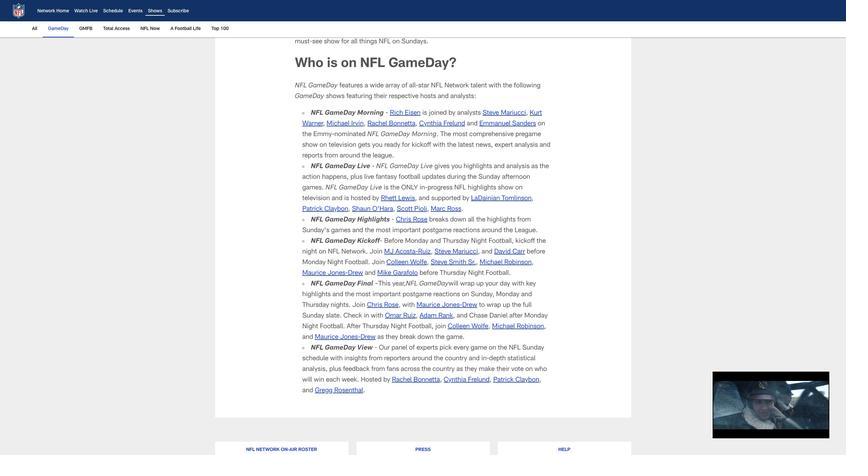 Task type: vqa. For each thing, say whether or not it's contained in the screenshot.
Mental
no



Task type: describe. For each thing, give the bounding box(es) containing it.
gameday for nfl gameday morning
[[381, 131, 410, 138]]

day
[[500, 281, 510, 288]]

and inside breaks down all the highlights from sunday's games and the most important postgame reactions around the league.
[[353, 228, 363, 234]]

now
[[150, 27, 160, 31]]

afternoon inside gives you highlights and analysis as the action happens, plus live fantasy football updates during the sunday afternoon games.
[[502, 174, 530, 181]]

a
[[171, 27, 174, 31]]

a
[[365, 83, 368, 89]]

0 vertical spatial all-
[[431, 17, 441, 24]]

with inside to wrap up the full sunday slate. check in with
[[371, 313, 384, 320]]

1 horizontal spatial network
[[445, 83, 469, 89]]

and down the analysts
[[467, 121, 478, 127]]

hall
[[317, 28, 328, 35]]

show inside does not show live games in full, analysis and coverage are brought to fans for 15 hours straight as the nfl rolls through its afternoon and night game windows. with exclusive interviews and all-pro analysis from an nfl network cast of hall of famers, previous all-pro players, and top analysts,
[[385, 0, 401, 3]]

gives
[[435, 163, 450, 170]]

by inside - our panel of experts pick every game on the nfl sunday schedule with insights from reporters around the country and in-depth statistical analysis, plus feedback from fans across the country as they make their vote on who will win each week. hosted by
[[384, 377, 390, 384]]

football. inside before monday night football. join
[[345, 260, 370, 266]]

monday inside the before monday and thursday night football, kickoff the night on nfl network. join
[[405, 238, 429, 245]]

hosted
[[351, 196, 371, 202]]

important for breaks
[[393, 228, 421, 234]]

rachel bonnetta , cynthia frelund , patrick claybon
[[392, 377, 540, 384]]

, michael irvin , rachel bonnetta , cynthia frelund and emmanuel sanders
[[323, 121, 536, 127]]

, inside , and chase daniel after monday night football. after thursday night football, join
[[453, 313, 455, 320]]

1 vertical spatial cynthia
[[444, 377, 466, 384]]

on inside on the emmy-nominated
[[538, 121, 545, 127]]

0 horizontal spatial .
[[363, 388, 365, 394]]

game inside - our panel of experts pick every game on the nfl sunday schedule with insights from reporters around the country and in-depth statistical analysis, plus feedback from fans across the country as they make their vote on who will win each week. hosted by
[[471, 345, 487, 352]]

gameday up football
[[390, 163, 419, 170]]

sanders
[[512, 121, 536, 127]]

with up the "omar ruiz" link
[[402, 302, 415, 309]]

wrap for to
[[487, 302, 501, 309]]

highlights
[[358, 217, 390, 224]]

garafolo
[[393, 270, 418, 277]]

0 vertical spatial robinson
[[505, 260, 532, 266]]

1 vertical spatial bonnetta
[[414, 377, 440, 384]]

nfl inside 'is the must-see show for all things nfl on sundays.'
[[379, 39, 391, 45]]

1 vertical spatial michael robinson link
[[492, 324, 544, 330]]

gameday link
[[45, 21, 71, 37]]

0 vertical spatial cynthia frelund link
[[419, 121, 465, 127]]

1 vertical spatial maurice jones-drew link
[[417, 302, 478, 309]]

on inside 'is the must-see show for all things nfl on sundays.'
[[393, 39, 400, 45]]

interviews
[[387, 17, 417, 24]]

night up schedule
[[302, 324, 318, 330]]

david
[[494, 249, 511, 256]]

thursday inside , and chase daniel after monday night football. after thursday night football, join
[[363, 324, 389, 330]]

famers,
[[337, 28, 360, 35]]

as up "our"
[[378, 334, 384, 341]]

analysts,
[[458, 28, 484, 35]]

players,
[[410, 28, 432, 35]]

- for chris
[[392, 217, 394, 224]]

join inside before monday night football. join
[[372, 260, 385, 266]]

and inside , and chase daniel after monday night football. after thursday night football, join
[[457, 313, 468, 320]]

the inside the before monday and thursday night football, kickoff the night on nfl network. join
[[537, 238, 546, 245]]

1 vertical spatial frelund
[[468, 377, 490, 384]]

following
[[514, 83, 541, 89]]

1 vertical spatial mariucci
[[453, 249, 478, 256]]

wolfe for michael
[[472, 324, 489, 330]]

0 vertical spatial pro
[[441, 17, 451, 24]]

by left ladainian
[[463, 196, 470, 202]]

1 vertical spatial drew
[[462, 302, 478, 309]]

league.
[[515, 228, 538, 234]]

emmy-
[[313, 131, 335, 138]]

nfl network on-air roster
[[246, 448, 317, 452]]

0 horizontal spatial rachel
[[368, 121, 387, 127]]

nights.
[[331, 302, 351, 309]]

does not show live games in full, analysis and coverage are brought to fans for 15 hours straight as the nfl rolls through its afternoon and night game windows. with exclusive interviews and all-pro analysis from an nfl network cast of hall of famers, previous all-pro players, and top analysts,
[[295, 0, 540, 35]]

0 vertical spatial steve mariucci link
[[483, 110, 526, 117]]

statistical
[[508, 356, 536, 362]]

help link
[[498, 442, 631, 455]]

1 , and from the top
[[302, 324, 546, 341]]

and down are
[[512, 7, 523, 13]]

night inside does not show live games in full, analysis and coverage are brought to fans for 15 hours straight as the nfl rolls through its afternoon and night game windows. with exclusive interviews and all-pro analysis from an nfl network cast of hall of famers, previous all-pro players, and top analysts,
[[525, 7, 539, 13]]

wrap for will
[[460, 281, 475, 288]]

the inside to wrap up the full sunday slate. check in with
[[512, 302, 521, 309]]

nfl shield image
[[11, 3, 27, 19]]

0 vertical spatial claybon
[[325, 206, 348, 213]]

thursday inside the before monday and thursday night football, kickoff the night on nfl network. join
[[443, 238, 470, 245]]

rhett lewis link
[[381, 196, 415, 202]]

mike garafolo link
[[378, 270, 418, 277]]

and up the pioli
[[419, 196, 430, 202]]

emmanuel sanders link
[[480, 121, 536, 127]]

0 vertical spatial frelund
[[444, 121, 465, 127]]

0 vertical spatial mariucci
[[501, 110, 526, 117]]

news,
[[476, 142, 493, 149]]

analysis down 'through'
[[452, 17, 476, 24]]

1 horizontal spatial patrick
[[494, 377, 514, 384]]

this
[[379, 281, 391, 288]]

most inside . the most comprehensive pregame show on television gets you ready for kickoff with the latest news, expert analysis and reports from around the league.
[[453, 131, 468, 138]]

will inside - our panel of experts pick every game on the nfl sunday schedule with insights from reporters around the country and in-depth statistical analysis, plus feedback from fans across the country as they make their vote on who will win each week. hosted by
[[302, 377, 312, 384]]

1 horizontal spatial ruiz
[[418, 249, 431, 256]]

thursday inside will wrap up your day with key highlights and the most important postgame reactions on sunday, monday and thursday nights. join
[[302, 302, 329, 309]]

final
[[358, 281, 373, 288]]

gameday down the home
[[48, 27, 69, 31]]

in- inside - our panel of experts pick every game on the nfl sunday schedule with insights from reporters around the country and in-depth statistical analysis, plus feedback from fans across the country as they make their vote on who will win each week. hosted by
[[482, 356, 490, 362]]

top 100 link
[[209, 21, 232, 37]]

monday inside before monday night football. join
[[302, 260, 326, 266]]

network home
[[37, 9, 69, 14]]

0 vertical spatial michael robinson link
[[480, 260, 532, 266]]

access
[[115, 27, 130, 31]]

nominated
[[335, 131, 366, 138]]

who is on nfl gameday?
[[295, 57, 457, 71]]

from up hosted
[[372, 366, 385, 373]]

all inside breaks down all the highlights from sunday's games and the most important postgame reactions around the league.
[[468, 217, 475, 224]]

for inside does not show live games in full, analysis and coverage are brought to fans for 15 hours straight as the nfl rolls through its afternoon and night game windows. with exclusive interviews and all-pro analysis from an nfl network cast of hall of famers, previous all-pro players, and top analysts,
[[341, 7, 349, 13]]

sunday inside - our panel of experts pick every game on the nfl sunday schedule with insights from reporters around the country and in-depth statistical analysis, plus feedback from fans across the country as they make their vote on who will win each week. hosted by
[[523, 345, 545, 352]]

2 vertical spatial maurice jones-drew link
[[315, 334, 376, 341]]

pioli
[[415, 206, 427, 213]]

0 vertical spatial chris rose link
[[396, 217, 428, 224]]

featuring
[[347, 93, 373, 100]]

and left david
[[482, 249, 493, 256]]

reactions for down
[[454, 228, 480, 234]]

gameday for nfl gameday view
[[325, 345, 356, 352]]

marc
[[431, 206, 446, 213]]

with inside . the most comprehensive pregame show on television gets you ready for kickoff with the latest news, expert analysis and reports from around the league.
[[433, 142, 446, 149]]

hosted
[[361, 377, 382, 384]]

0 vertical spatial steve
[[483, 110, 499, 117]]

life
[[193, 27, 201, 31]]

live right watch
[[89, 9, 98, 14]]

ladainian
[[471, 196, 500, 202]]

1 horizontal spatial patrick claybon link
[[494, 377, 540, 384]]

football, inside the before monday and thursday night football, kickoff the night on nfl network. join
[[489, 238, 514, 245]]

postgame for breaks
[[423, 228, 452, 234]]

around inside - our panel of experts pick every game on the nfl sunday schedule with insights from reporters around the country and in-depth statistical analysis, plus feedback from fans across the country as they make their vote on who will win each week. hosted by
[[412, 356, 432, 362]]

is the must-see show for all things nfl on sundays.
[[295, 28, 546, 45]]

tomlinson
[[502, 196, 532, 202]]

- for rich
[[386, 110, 388, 117]]

as inside gives you highlights and analysis as the action happens, plus live fantasy football updates during the sunday afternoon games.
[[532, 163, 538, 170]]

and up final
[[365, 270, 376, 277]]

who
[[295, 57, 324, 71]]

omar ruiz , adam rank
[[385, 313, 453, 320]]

vote
[[512, 366, 524, 373]]

on right vote
[[526, 366, 533, 373]]

on inside is the only in-progress nfl highlights show on television and is hosted by
[[516, 185, 523, 191]]

highlights inside gives you highlights and analysis as the action happens, plus live fantasy football updates during the sunday afternoon games.
[[464, 163, 492, 170]]

nfl inside is the only in-progress nfl highlights show on television and is hosted by
[[455, 185, 466, 191]]

hosts
[[421, 93, 436, 100]]

coverage
[[492, 0, 519, 3]]

are
[[520, 0, 529, 3]]

total
[[103, 27, 113, 31]]

jones- for maurice jones-drew and mike garafolo before thursday night football.
[[328, 270, 348, 277]]

top
[[212, 27, 219, 31]]

0 vertical spatial michael
[[327, 121, 350, 127]]

and inside the before monday and thursday night football, kickoff the night on nfl network. join
[[430, 238, 441, 245]]

0 vertical spatial rachel bonnetta link
[[368, 121, 416, 127]]

0 horizontal spatial ruiz
[[403, 313, 416, 320]]

with right talent
[[489, 83, 502, 89]]

for inside 'is the must-see show for all things nfl on sundays.'
[[341, 39, 349, 45]]

0 horizontal spatial their
[[374, 93, 387, 100]]

nfl inside - our panel of experts pick every game on the nfl sunday schedule with insights from reporters around the country and in-depth statistical analysis, plus feedback from fans across the country as they make their vote on who will win each week. hosted by
[[509, 345, 521, 352]]

kurt
[[530, 110, 542, 117]]

during
[[447, 174, 466, 181]]

1 vertical spatial before
[[420, 270, 438, 277]]

- our panel of experts pick every game on the nfl sunday schedule with insights from reporters around the country and in-depth statistical analysis, plus feedback from fans across the country as they make their vote on who will win each week. hosted by
[[302, 345, 547, 384]]

1 vertical spatial steve
[[435, 249, 451, 256]]

features
[[340, 83, 363, 89]]

0 horizontal spatial pro
[[398, 28, 408, 35]]

events link
[[128, 9, 143, 14]]

on inside . the most comprehensive pregame show on television gets you ready for kickoff with the latest news, expert analysis and reports from around the league.
[[320, 142, 327, 149]]

thursday down steve smith sr. link
[[440, 270, 467, 277]]

monday inside , and chase daniel after monday night football. after thursday night football, join
[[525, 313, 548, 320]]

respective
[[389, 93, 419, 100]]

on up depth
[[489, 345, 496, 352]]

and up players,
[[419, 17, 429, 24]]

subscribe link
[[168, 9, 189, 14]]

to inside to wrap up the full sunday slate. check in with
[[479, 302, 485, 309]]

windows.
[[313, 17, 341, 24]]

will wrap up your day with key highlights and the most important postgame reactions on sunday, monday and thursday nights. join
[[302, 281, 536, 309]]

in- inside is the only in-progress nfl highlights show on television and is hosted by
[[420, 185, 428, 191]]

1 vertical spatial country
[[433, 366, 455, 373]]

1 vertical spatial rose
[[384, 302, 399, 309]]

you inside gives you highlights and analysis as the action happens, plus live fantasy football updates during the sunday afternoon games.
[[452, 163, 462, 170]]

their inside - our panel of experts pick every game on the nfl sunday schedule with insights from reporters around the country and in-depth statistical analysis, plus feedback from fans across the country as they make their vote on who will win each week. hosted by
[[497, 366, 510, 373]]

0 horizontal spatial chris
[[367, 302, 383, 309]]

0 horizontal spatial cynthia
[[419, 121, 442, 127]]

gameday left shows
[[295, 93, 324, 100]]

of right hall
[[329, 28, 335, 35]]

join inside the before monday and thursday night football, kickoff the night on nfl network. join
[[370, 249, 383, 256]]

important for will
[[373, 292, 401, 298]]

1 vertical spatial maurice
[[417, 302, 440, 309]]

wolfe for steve
[[410, 260, 427, 266]]

star
[[419, 83, 429, 89]]

live down gets
[[358, 163, 370, 170]]

and inside is the only in-progress nfl highlights show on television and is hosted by
[[332, 196, 343, 202]]

1 vertical spatial .
[[462, 206, 464, 213]]

jones- for maurice jones-drew as they break down the game.
[[340, 334, 361, 341]]

night down the "omar ruiz" link
[[391, 324, 407, 330]]

analysis up 'through'
[[455, 0, 478, 3]]

highlights inside is the only in-progress nfl highlights show on television and is hosted by
[[468, 185, 497, 191]]

2 vertical spatial michael
[[492, 324, 515, 330]]

panel
[[392, 345, 408, 352]]

nfl now link
[[138, 21, 163, 37]]

plus inside gives you highlights and analysis as the action happens, plus live fantasy football updates during the sunday afternoon games.
[[351, 174, 363, 181]]

live down fantasy
[[370, 185, 382, 191]]

to inside does not show live games in full, analysis and coverage are brought to fans for 15 hours straight as the nfl rolls through its afternoon and night game windows. with exclusive interviews and all-pro analysis from an nfl network cast of hall of famers, previous all-pro players, and top analysts,
[[320, 7, 325, 13]]

night down sr. at the right bottom of the page
[[468, 270, 484, 277]]

all-
[[409, 83, 419, 89]]

most for breaks
[[376, 228, 391, 234]]

full,
[[442, 0, 453, 3]]

as inside does not show live games in full, analysis and coverage are brought to fans for 15 hours straight as the nfl rolls through its afternoon and night game windows. with exclusive interviews and all-pro analysis from an nfl network cast of hall of famers, previous all-pro players, and top analysts,
[[403, 7, 409, 13]]

its
[[473, 7, 480, 13]]

1 vertical spatial jones-
[[442, 302, 462, 309]]

nfl gameday view
[[311, 345, 373, 352]]

2 vertical spatial steve
[[431, 260, 447, 266]]

0 horizontal spatial colleen wolfe link
[[387, 260, 427, 266]]

nfl now
[[141, 27, 160, 31]]

night inside before monday night football. join
[[328, 260, 343, 266]]

network
[[256, 448, 280, 452]]

0 vertical spatial bonnetta
[[389, 121, 416, 127]]

0 vertical spatial country
[[445, 356, 467, 362]]

by right joined
[[449, 110, 456, 117]]

must-
[[295, 39, 312, 45]]

reactions for wrap
[[434, 292, 460, 298]]

and left gregg
[[302, 388, 313, 394]]

football. inside , and chase daniel after monday night football. after thursday night football, join
[[320, 324, 345, 330]]

gregg
[[315, 388, 333, 394]]

. the most comprehensive pregame show on television gets you ready for kickoff with the latest news, expert analysis and reports from around the league.
[[302, 131, 551, 159]]

colleen wolfe , michael robinson
[[448, 324, 544, 330]]

and up full
[[521, 292, 532, 298]]

each
[[326, 377, 340, 384]]

who
[[535, 366, 547, 373]]

analysis inside gives you highlights and analysis as the action happens, plus live fantasy football updates during the sunday afternoon games.
[[507, 163, 530, 170]]

1 vertical spatial football.
[[486, 270, 511, 277]]

from inside does not show live games in full, analysis and coverage are brought to fans for 15 hours straight as the nfl rolls through its afternoon and night game windows. with exclusive interviews and all-pro analysis from an nfl network cast of hall of famers, previous all-pro players, and top analysts,
[[477, 17, 491, 24]]

daniel
[[490, 313, 508, 320]]

and right hosts
[[438, 93, 449, 100]]

breaks
[[429, 217, 449, 224]]

0 vertical spatial maurice jones-drew link
[[302, 270, 363, 277]]

air
[[290, 448, 297, 452]]

maurice for maurice jones-drew and mike garafolo before thursday night football.
[[302, 270, 326, 277]]

and up nights.
[[333, 292, 343, 298]]

before inside before monday night football. join
[[527, 249, 546, 256]]

only
[[402, 185, 418, 191]]

0 horizontal spatial patrick claybon link
[[302, 206, 348, 213]]

the inside on the emmy-nominated
[[302, 131, 312, 138]]

from down "our"
[[369, 356, 383, 362]]

0 horizontal spatial down
[[418, 334, 434, 341]]

around inside . the most comprehensive pregame show on television gets you ready for kickoff with the latest news, expert analysis and reports from around the league.
[[340, 153, 360, 159]]

television inside . the most comprehensive pregame show on television gets you ready for kickoff with the latest news, expert analysis and reports from around the league.
[[329, 142, 357, 149]]

gives you highlights and analysis as the action happens, plus live fantasy football updates during the sunday afternoon games.
[[302, 163, 549, 191]]

live up updates
[[421, 163, 433, 170]]

smith
[[449, 260, 467, 266]]

up for your
[[477, 281, 484, 288]]

0 horizontal spatial patrick
[[302, 206, 323, 213]]

1 vertical spatial rachel
[[392, 377, 412, 384]]



Task type: locate. For each thing, give the bounding box(es) containing it.
highlights up nights.
[[302, 292, 331, 298]]

0 horizontal spatial up
[[477, 281, 484, 288]]

rank
[[439, 313, 453, 320]]

before right carr
[[527, 249, 546, 256]]

happens,
[[322, 174, 349, 181]]

0 vertical spatial television
[[329, 142, 357, 149]]

in inside does not show live games in full, analysis and coverage are brought to fans for 15 hours straight as the nfl rolls through its afternoon and night game windows. with exclusive interviews and all-pro analysis from an nfl network cast of hall of famers, previous all-pro players, and top analysts,
[[435, 0, 440, 3]]

as inside - our panel of experts pick every game on the nfl sunday schedule with insights from reporters around the country and in-depth statistical analysis, plus feedback from fans across the country as they make their vote on who will win each week. hosted by
[[457, 366, 463, 373]]

from up league. on the right of the page
[[518, 217, 531, 224]]

1 vertical spatial important
[[373, 292, 401, 298]]

cynthia
[[419, 121, 442, 127], [444, 377, 466, 384]]

gameday shows featuring their respective hosts and analysts:
[[295, 93, 477, 100]]

1 horizontal spatial rachel
[[392, 377, 412, 384]]

1 horizontal spatial all
[[468, 217, 475, 224]]

brought
[[295, 7, 318, 13]]

gameday?
[[389, 57, 457, 71]]

1 horizontal spatial live
[[402, 0, 412, 3]]

1 vertical spatial wrap
[[487, 302, 501, 309]]

1 vertical spatial robinson
[[517, 324, 544, 330]]

sunday inside to wrap up the full sunday slate. check in with
[[302, 313, 324, 320]]

drew for maurice jones-drew as they break down the game.
[[361, 334, 376, 341]]

fans up the windows.
[[327, 7, 339, 13]]

0 horizontal spatial morning
[[358, 110, 384, 117]]

their down wide
[[374, 93, 387, 100]]

all down the rhett lewis , and supported by ladainian tomlinson ,
[[468, 217, 475, 224]]

1 vertical spatial will
[[302, 377, 312, 384]]

steve smith sr. link
[[431, 260, 476, 266]]

and up schedule
[[302, 334, 313, 341]]

- down patrick claybon , shaun o'hara , scott pioli , marc ross .
[[392, 217, 394, 224]]

night up sr. at the right bottom of the page
[[471, 238, 487, 245]]

chris
[[396, 217, 412, 224], [367, 302, 383, 309]]

on
[[393, 39, 400, 45], [341, 57, 357, 71], [538, 121, 545, 127], [320, 142, 327, 149], [516, 185, 523, 191], [319, 249, 326, 256], [462, 292, 469, 298], [489, 345, 496, 352], [526, 366, 533, 373]]

0 vertical spatial , and
[[302, 324, 546, 341]]

all- down interviews
[[389, 28, 398, 35]]

gameday for nfl gameday features a wide array of all-star nfl network talent with the following
[[309, 83, 338, 89]]

reports
[[302, 153, 323, 159]]

afternoon inside does not show live games in full, analysis and coverage are brought to fans for 15 hours straight as the nfl rolls through its afternoon and night game windows. with exclusive interviews and all-pro analysis from an nfl network cast of hall of famers, previous all-pro players, and top analysts,
[[482, 7, 510, 13]]

network
[[37, 9, 55, 14], [515, 17, 540, 24], [445, 83, 469, 89]]

reactions up rank
[[434, 292, 460, 298]]

football, inside , and chase daniel after monday night football. after thursday night football, join
[[409, 324, 434, 330]]

ruiz down breaks down all the highlights from sunday's games and the most important postgame reactions around the league.
[[418, 249, 431, 256]]

adam
[[420, 313, 437, 320]]

0 vertical spatial in
[[435, 0, 440, 3]]

robinson down carr
[[505, 260, 532, 266]]

0 horizontal spatial steve mariucci link
[[435, 249, 478, 256]]

the inside is the only in-progress nfl highlights show on television and is hosted by
[[391, 185, 400, 191]]

join inside will wrap up your day with key highlights and the most important postgame reactions on sunday, monday and thursday nights. join
[[353, 302, 365, 309]]

key
[[526, 281, 536, 288]]

morning for nfl gameday morning
[[412, 131, 437, 138]]

2 vertical spatial football.
[[320, 324, 345, 330]]

of down break
[[409, 345, 415, 352]]

1 vertical spatial colleen wolfe link
[[448, 324, 489, 330]]

up for the
[[503, 302, 510, 309]]

an
[[493, 17, 500, 24]]

highlights down ladainian tomlinson link
[[487, 217, 516, 224]]

array
[[386, 83, 400, 89]]

night inside the before monday and thursday night football, kickoff the night on nfl network. join
[[471, 238, 487, 245]]

2 , and from the top
[[302, 377, 542, 394]]

with left omar
[[371, 313, 384, 320]]

show up ladainian tomlinson link
[[498, 185, 514, 191]]

the inside 'is the must-see show for all things nfl on sundays.'
[[537, 28, 546, 35]]

football,
[[489, 238, 514, 245], [409, 324, 434, 330]]

games up nfl gameday kickoff -
[[331, 228, 351, 234]]

david carr link
[[494, 249, 525, 256]]

kickoff inside the before monday and thursday night football, kickoff the night on nfl network. join
[[516, 238, 535, 245]]

fans inside does not show live games in full, analysis and coverage are brought to fans for 15 hours straight as the nfl rolls through its afternoon and night game windows. with exclusive interviews and all-pro analysis from an nfl network cast of hall of famers, previous all-pro players, and top analysts,
[[327, 7, 339, 13]]

1 vertical spatial chris rose link
[[367, 302, 399, 309]]

and up make
[[469, 356, 480, 362]]

drew for maurice jones-drew and mike garafolo before thursday night football.
[[348, 270, 363, 277]]

- down league.
[[372, 163, 375, 170]]

sunday's
[[302, 228, 330, 234]]

is inside 'is the must-see show for all things nfl on sundays.'
[[530, 28, 535, 35]]

1 vertical spatial claybon
[[516, 377, 540, 384]]

with inside will wrap up your day with key highlights and the most important postgame reactions on sunday, monday and thursday nights. join
[[512, 281, 525, 288]]

0 horizontal spatial fans
[[327, 7, 339, 13]]

1 vertical spatial to
[[479, 302, 485, 309]]

0 vertical spatial colleen wolfe link
[[387, 260, 427, 266]]

rolls
[[435, 7, 447, 13]]

night down network.
[[328, 260, 343, 266]]

important up before
[[393, 228, 421, 234]]

1 vertical spatial sunday
[[302, 313, 324, 320]]

gameday for nfl gameday final – this year, nfl gameday
[[325, 281, 356, 288]]

monday down full
[[525, 313, 548, 320]]

1 horizontal spatial chris
[[396, 217, 412, 224]]

gameday up nfl gameday kickoff -
[[325, 217, 356, 224]]

2 horizontal spatial sunday
[[523, 345, 545, 352]]

0 vertical spatial drew
[[348, 270, 363, 277]]

on up features
[[341, 57, 357, 71]]

page main content main content
[[0, 0, 847, 438]]

they
[[386, 334, 398, 341], [465, 366, 477, 373]]

maurice jones-drew link
[[302, 270, 363, 277], [417, 302, 478, 309], [315, 334, 376, 341]]

colleen up game.
[[448, 324, 470, 330]]

before
[[527, 249, 546, 256], [420, 270, 438, 277]]

show inside is the only in-progress nfl highlights show on television and is hosted by
[[498, 185, 514, 191]]

of left hall
[[309, 28, 315, 35]]

on inside the before monday and thursday night football, kickoff the night on nfl network. join
[[319, 249, 326, 256]]

0 horizontal spatial rose
[[384, 302, 399, 309]]

1 horizontal spatial kickoff
[[516, 238, 535, 245]]

nfl gameday final – this year, nfl gameday
[[311, 281, 449, 288]]

league.
[[373, 153, 394, 159]]

around inside breaks down all the highlights from sunday's games and the most important postgame reactions around the league.
[[482, 228, 502, 234]]

on left sundays.
[[393, 39, 400, 45]]

television down games.
[[302, 196, 330, 202]]

1 horizontal spatial colleen
[[448, 324, 470, 330]]

show inside 'is the must-see show for all things nfl on sundays.'
[[324, 39, 340, 45]]

. inside . the most comprehensive pregame show on television gets you ready for kickoff with the latest news, expert analysis and reports from around the league.
[[437, 131, 439, 138]]

carr
[[513, 249, 525, 256]]

0 horizontal spatial you
[[372, 142, 383, 149]]

shows
[[148, 9, 162, 14]]

before monday and thursday night football, kickoff the night on nfl network. join
[[302, 238, 546, 256]]

1 vertical spatial their
[[497, 366, 510, 373]]

game up cast
[[295, 17, 311, 24]]

0 vertical spatial fans
[[327, 7, 339, 13]]

steve left smith
[[431, 260, 447, 266]]

1 vertical spatial michael
[[480, 260, 503, 266]]

cynthia down joined
[[419, 121, 442, 127]]

by inside is the only in-progress nfl highlights show on television and is hosted by
[[373, 196, 379, 202]]

and down expert
[[494, 163, 505, 170]]

most inside will wrap up your day with key highlights and the most important postgame reactions on sunday, monday and thursday nights. join
[[356, 292, 371, 298]]

jones-
[[328, 270, 348, 277], [442, 302, 462, 309], [340, 334, 361, 341]]

pick
[[440, 345, 452, 352]]

postgame inside breaks down all the highlights from sunday's games and the most important postgame reactions around the league.
[[423, 228, 452, 234]]

0 horizontal spatial in
[[364, 313, 369, 320]]

pregame
[[516, 131, 541, 138]]

1 horizontal spatial will
[[449, 281, 459, 288]]

network up the analysts:
[[445, 83, 469, 89]]

before monday night football. join
[[302, 249, 546, 266]]

up inside will wrap up your day with key highlights and the most important postgame reactions on sunday, monday and thursday nights. join
[[477, 281, 484, 288]]

network left the home
[[37, 9, 55, 14]]

country
[[445, 356, 467, 362], [433, 366, 455, 373]]

0 vertical spatial wolfe
[[410, 260, 427, 266]]

in right check
[[364, 313, 369, 320]]

reactions inside will wrap up your day with key highlights and the most important postgame reactions on sunday, monday and thursday nights. join
[[434, 292, 460, 298]]

network down are
[[515, 17, 540, 24]]

sunday,
[[471, 292, 495, 298]]

wrap
[[460, 281, 475, 288], [487, 302, 501, 309]]

game inside does not show live games in full, analysis and coverage are brought to fans for 15 hours straight as the nfl rolls through its afternoon and night game windows. with exclusive interviews and all-pro analysis from an nfl network cast of hall of famers, previous all-pro players, and top analysts,
[[295, 17, 311, 24]]

1 horizontal spatial colleen wolfe link
[[448, 324, 489, 330]]

gameday
[[48, 27, 69, 31], [309, 83, 338, 89], [295, 93, 324, 100], [325, 110, 356, 117], [381, 131, 410, 138], [325, 163, 356, 170], [390, 163, 419, 170], [339, 185, 369, 191], [325, 217, 356, 224], [325, 238, 356, 245], [325, 281, 356, 288], [420, 281, 449, 288], [325, 345, 356, 352]]

sunday up statistical
[[523, 345, 545, 352]]

highlights
[[464, 163, 492, 170], [468, 185, 497, 191], [487, 217, 516, 224], [302, 292, 331, 298]]

games inside does not show live games in full, analysis and coverage are brought to fans for 15 hours straight as the nfl rolls through its afternoon and night game windows. with exclusive interviews and all-pro analysis from an nfl network cast of hall of famers, previous all-pro players, and top analysts,
[[414, 0, 433, 3]]

country down "pick"
[[433, 366, 455, 373]]

1 horizontal spatial down
[[450, 217, 466, 224]]

2 vertical spatial maurice
[[315, 334, 339, 341]]

make
[[479, 366, 495, 373]]

0 horizontal spatial network
[[37, 9, 55, 14]]

1 horizontal spatial frelund
[[468, 377, 490, 384]]

for inside . the most comprehensive pregame show on television gets you ready for kickoff with the latest news, expert analysis and reports from around the league.
[[402, 142, 410, 149]]

join
[[370, 249, 383, 256], [372, 260, 385, 266], [353, 302, 365, 309]]

and up before monday night football. join on the bottom
[[430, 238, 441, 245]]

and inside . the most comprehensive pregame show on television gets you ready for kickoff with the latest news, expert analysis and reports from around the league.
[[540, 142, 551, 149]]

live inside does not show live games in full, analysis and coverage are brought to fans for 15 hours straight as the nfl rolls through its afternoon and night game windows. with exclusive interviews and all-pro analysis from an nfl network cast of hall of famers, previous all-pro players, and top analysts,
[[402, 0, 412, 3]]

monday inside will wrap up your day with key highlights and the most important postgame reactions on sunday, monday and thursday nights. join
[[496, 292, 520, 298]]

1 vertical spatial reactions
[[434, 292, 460, 298]]

0 horizontal spatial game
[[295, 17, 311, 24]]

up up the sunday,
[[477, 281, 484, 288]]

, and chase daniel after monday night football. after thursday night football, join
[[302, 313, 548, 330]]

television
[[329, 142, 357, 149], [302, 196, 330, 202]]

with down nfl gameday view
[[330, 356, 343, 362]]

0 vertical spatial chris
[[396, 217, 412, 224]]

plus
[[351, 174, 363, 181], [329, 366, 342, 373]]

gameday for nfl gameday highlights - chris rose
[[325, 217, 356, 224]]

network inside does not show live games in full, analysis and coverage are brought to fans for 15 hours straight as the nfl rolls through its afternoon and night game windows. with exclusive interviews and all-pro analysis from an nfl network cast of hall of famers, previous all-pro players, and top analysts,
[[515, 17, 540, 24]]

1 horizontal spatial claybon
[[516, 377, 540, 384]]

1 vertical spatial up
[[503, 302, 510, 309]]

show up reports
[[302, 142, 318, 149]]

adam rank link
[[420, 313, 453, 320]]

all link
[[32, 21, 40, 37]]

gameday up nights.
[[325, 281, 356, 288]]

nfl
[[422, 7, 434, 13], [502, 17, 513, 24], [141, 27, 149, 31], [379, 39, 391, 45], [360, 57, 385, 71], [295, 83, 307, 89], [431, 83, 443, 89], [311, 110, 324, 117], [368, 131, 379, 138], [311, 163, 324, 170], [377, 163, 388, 170], [326, 185, 338, 191], [455, 185, 466, 191], [311, 217, 324, 224], [311, 238, 324, 245], [328, 249, 340, 256], [311, 281, 324, 288], [406, 281, 418, 288], [311, 345, 324, 352], [509, 345, 521, 352], [246, 448, 255, 452]]

highlights inside will wrap up your day with key highlights and the most important postgame reactions on sunday, monday and thursday nights. join
[[302, 292, 331, 298]]

important inside will wrap up your day with key highlights and the most important postgame reactions on sunday, monday and thursday nights. join
[[373, 292, 401, 298]]

you inside . the most comprehensive pregame show on television gets you ready for kickoff with the latest news, expert analysis and reports from around the league.
[[372, 142, 383, 149]]

2 vertical spatial around
[[412, 356, 432, 362]]

analysis inside . the most comprehensive pregame show on television gets you ready for kickoff with the latest news, expert analysis and reports from around the league.
[[515, 142, 538, 149]]

highlights inside breaks down all the highlights from sunday's games and the most important postgame reactions around the league.
[[487, 217, 516, 224]]

1 horizontal spatial in-
[[482, 356, 490, 362]]

1 horizontal spatial mariucci
[[501, 110, 526, 117]]

highlights up ladainian
[[468, 185, 497, 191]]

1 vertical spatial you
[[452, 163, 462, 170]]

postgame inside will wrap up your day with key highlights and the most important postgame reactions on sunday, monday and thursday nights. join
[[403, 292, 432, 298]]

patrick claybon link
[[302, 206, 348, 213], [494, 377, 540, 384]]

comprehensive
[[470, 131, 514, 138]]

television inside is the only in-progress nfl highlights show on television and is hosted by
[[302, 196, 330, 202]]

1 horizontal spatial .
[[437, 131, 439, 138]]

monday
[[405, 238, 429, 245], [302, 260, 326, 266], [496, 292, 520, 298], [525, 313, 548, 320]]

jones- down network.
[[328, 270, 348, 277]]

chris rose link down scott pioli link
[[396, 217, 428, 224]]

does
[[358, 0, 372, 3]]

cynthia frelund link
[[419, 121, 465, 127], [444, 377, 490, 384]]

nfl network on-air roster link
[[215, 442, 349, 455]]

1 vertical spatial steve mariucci link
[[435, 249, 478, 256]]

and inside gives you highlights and analysis as the action happens, plus live fantasy football updates during the sunday afternoon games.
[[494, 163, 505, 170]]

fans inside - our panel of experts pick every game on the nfl sunday schedule with insights from reporters around the country and in-depth statistical analysis, plus feedback from fans across the country as they make their vote on who will win each week. hosted by
[[387, 366, 399, 373]]

their down depth
[[497, 366, 510, 373]]

0 horizontal spatial games
[[331, 228, 351, 234]]

wrap inside will wrap up your day with key highlights and the most important postgame reactions on sunday, monday and thursday nights. join
[[460, 281, 475, 288]]

wolfe down chase in the bottom right of the page
[[472, 324, 489, 330]]

frelund up the
[[444, 121, 465, 127]]

gameday for nfl gameday live - nfl gameday live
[[325, 163, 356, 170]]

1 vertical spatial in-
[[482, 356, 490, 362]]

postgame for will
[[403, 292, 432, 298]]

join
[[436, 324, 446, 330]]

nfl inside the before monday and thursday night football, kickoff the night on nfl network. join
[[328, 249, 340, 256]]

kickoff
[[412, 142, 431, 149], [516, 238, 535, 245]]

around down gets
[[340, 153, 360, 159]]

drew
[[348, 270, 363, 277], [462, 302, 478, 309], [361, 334, 376, 341]]

maurice jones-drew link up rank
[[417, 302, 478, 309]]

on inside will wrap up your day with key highlights and the most important postgame reactions on sunday, monday and thursday nights. join
[[462, 292, 469, 298]]

1 horizontal spatial night
[[525, 7, 539, 13]]

in up rolls
[[435, 0, 440, 3]]

country down the every
[[445, 356, 467, 362]]

acosta-
[[396, 249, 418, 256]]

patrick
[[302, 206, 323, 213], [494, 377, 514, 384]]

- left before
[[380, 238, 383, 245]]

game right the every
[[471, 345, 487, 352]]

football. up your
[[486, 270, 511, 277]]

wrap inside to wrap up the full sunday slate. check in with
[[487, 302, 501, 309]]

maurice jones-drew link down network.
[[302, 270, 363, 277]]

football, up david
[[489, 238, 514, 245]]

0 horizontal spatial sunday
[[302, 313, 324, 320]]

2 vertical spatial network
[[445, 83, 469, 89]]

0 vertical spatial maurice
[[302, 270, 326, 277]]

and inside - our panel of experts pick every game on the nfl sunday schedule with insights from reporters around the country and in-depth statistical analysis, plus feedback from fans across the country as they make their vote on who will win each week. hosted by
[[469, 356, 480, 362]]

with left the key
[[512, 281, 525, 288]]

0 vertical spatial patrick claybon link
[[302, 206, 348, 213]]

most inside breaks down all the highlights from sunday's games and the most important postgame reactions around the league.
[[376, 228, 391, 234]]

sundays.
[[402, 39, 429, 45]]

supported
[[432, 196, 461, 202]]

1 vertical spatial plus
[[329, 366, 342, 373]]

in-
[[420, 185, 428, 191], [482, 356, 490, 362]]

chris rose , with maurice jones-drew
[[367, 302, 478, 309]]

up inside to wrap up the full sunday slate. check in with
[[503, 302, 510, 309]]

highlights down news,
[[464, 163, 492, 170]]

is the only in-progress nfl highlights show on television and is hosted by
[[302, 185, 523, 202]]

0 vertical spatial jones-
[[328, 270, 348, 277]]

is
[[530, 28, 535, 35], [327, 57, 338, 71], [423, 110, 427, 117], [384, 185, 389, 191], [344, 196, 349, 202]]

colleen for colleen wolfe , michael robinson
[[448, 324, 470, 330]]

they inside - our panel of experts pick every game on the nfl sunday schedule with insights from reporters around the country and in-depth statistical analysis, plus feedback from fans across the country as they make their vote on who will win each week. hosted by
[[465, 366, 477, 373]]

1 vertical spatial night
[[302, 249, 317, 256]]

by up shaun o'hara link
[[373, 196, 379, 202]]

patrick down games.
[[302, 206, 323, 213]]

gameday up chris rose , with maurice jones-drew
[[420, 281, 449, 288]]

on left the sunday,
[[462, 292, 469, 298]]

0 horizontal spatial around
[[340, 153, 360, 159]]

most for will
[[356, 292, 371, 298]]

down inside breaks down all the highlights from sunday's games and the most important postgame reactions around the league.
[[450, 217, 466, 224]]

sr.
[[468, 260, 476, 266]]

most
[[453, 131, 468, 138], [376, 228, 391, 234], [356, 292, 371, 298]]

to wrap up the full sunday slate. check in with
[[302, 302, 532, 320]]

gmfb
[[79, 27, 93, 31]]

0 horizontal spatial they
[[386, 334, 398, 341]]

nfl gameday live - nfl gameday live
[[311, 163, 433, 170]]

all inside 'is the must-see show for all things nfl on sundays.'
[[351, 39, 358, 45]]

schedule
[[103, 9, 123, 14]]

morning
[[358, 110, 384, 117], [412, 131, 437, 138]]

1 vertical spatial kickoff
[[516, 238, 535, 245]]

–
[[375, 281, 379, 288]]

latest
[[458, 142, 474, 149]]

plus inside - our panel of experts pick every game on the nfl sunday schedule with insights from reporters around the country and in-depth statistical analysis, plus feedback from fans across the country as they make their vote on who will win each week. hosted by
[[329, 366, 342, 373]]

shaun
[[352, 206, 371, 213]]

0 horizontal spatial mariucci
[[453, 249, 478, 256]]

1 horizontal spatial their
[[497, 366, 510, 373]]

rhett lewis , and supported by ladainian tomlinson ,
[[381, 196, 534, 202]]

colleen for colleen wolfe , steve smith sr. , michael robinson ,
[[387, 260, 409, 266]]

reactions up mj acosta-ruiz , steve mariucci , and david carr
[[454, 228, 480, 234]]

hours
[[361, 7, 377, 13]]

games left full,
[[414, 0, 433, 3]]

0 horizontal spatial colleen
[[387, 260, 409, 266]]

. down the rhett lewis , and supported by ladainian tomlinson ,
[[462, 206, 464, 213]]

0 vertical spatial rose
[[413, 217, 428, 224]]

1 horizontal spatial game
[[471, 345, 487, 352]]

morning for nfl gameday morning - rich eisen is joined by analysts steve mariucci ,
[[358, 110, 384, 117]]

show down hall
[[324, 39, 340, 45]]

1 vertical spatial rachel bonnetta link
[[392, 377, 440, 384]]

events
[[128, 9, 143, 14]]

network.
[[342, 249, 368, 256]]

from inside . the most comprehensive pregame show on television gets you ready for kickoff with the latest news, expert analysis and reports from around the league.
[[325, 153, 338, 159]]

chris rose link
[[396, 217, 428, 224], [367, 302, 399, 309]]

before down before monday night football. join on the bottom
[[420, 270, 438, 277]]

ross
[[447, 206, 462, 213]]

michael irvin link
[[327, 121, 364, 127]]

0 vertical spatial will
[[449, 281, 459, 288]]

1 horizontal spatial fans
[[387, 366, 399, 373]]

will inside will wrap up your day with key highlights and the most important postgame reactions on sunday, monday and thursday nights. join
[[449, 281, 459, 288]]

banner
[[0, 0, 847, 37]]

bonnetta down across
[[414, 377, 440, 384]]

monday down day
[[496, 292, 520, 298]]

- inside - our panel of experts pick every game on the nfl sunday schedule with insights from reporters around the country and in-depth statistical analysis, plus feedback from fans across the country as they make their vote on who will win each week. hosted by
[[375, 345, 377, 352]]

morning down ", michael irvin , rachel bonnetta , cynthia frelund and emmanuel sanders"
[[412, 131, 437, 138]]

analysis down expert
[[507, 163, 530, 170]]

football
[[175, 27, 192, 31]]

kurt warner
[[302, 110, 542, 127]]

sunday inside gives you highlights and analysis as the action happens, plus live fantasy football updates during the sunday afternoon games.
[[479, 174, 501, 181]]

rachel bonnetta link down across
[[392, 377, 440, 384]]

postgame down breaks
[[423, 228, 452, 234]]

drew up final
[[348, 270, 363, 277]]

join up check
[[353, 302, 365, 309]]

of left all- on the top
[[402, 83, 408, 89]]

experts
[[417, 345, 438, 352]]

night down are
[[525, 7, 539, 13]]

with inside - our panel of experts pick every game on the nfl sunday schedule with insights from reporters around the country and in-depth statistical analysis, plus feedback from fans across the country as they make their vote on who will win each week. hosted by
[[330, 356, 343, 362]]

chase
[[470, 313, 488, 320]]

0 vertical spatial sunday
[[479, 174, 501, 181]]

kurt warner link
[[302, 110, 542, 127]]

0 horizontal spatial in-
[[420, 185, 428, 191]]

feedback
[[343, 366, 370, 373]]

wolfe down the mj acosta-ruiz link
[[410, 260, 427, 266]]

chris down scott
[[396, 217, 412, 224]]

0 vertical spatial network
[[37, 9, 55, 14]]

1 vertical spatial postgame
[[403, 292, 432, 298]]

0 vertical spatial before
[[527, 249, 546, 256]]

1 horizontal spatial rose
[[413, 217, 428, 224]]

2 vertical spatial sunday
[[523, 345, 545, 352]]

cynthia down the every
[[444, 377, 466, 384]]

live inside gives you highlights and analysis as the action happens, plus live fantasy football updates during the sunday afternoon games.
[[364, 174, 374, 181]]

and up its
[[480, 0, 490, 3]]

- left "our"
[[375, 345, 377, 352]]

nfl gameday kickoff -
[[311, 238, 383, 245]]

0 vertical spatial rachel
[[368, 121, 387, 127]]

michael up nominated at the left top of the page
[[327, 121, 350, 127]]

maurice for maurice jones-drew as they break down the game.
[[315, 334, 339, 341]]

night inside the before monday and thursday night football, kickoff the night on nfl network. join
[[302, 249, 317, 256]]

0 vertical spatial you
[[372, 142, 383, 149]]

0 vertical spatial important
[[393, 228, 421, 234]]

0 horizontal spatial before
[[420, 270, 438, 277]]

from inside breaks down all the highlights from sunday's games and the most important postgame reactions around the league.
[[518, 217, 531, 224]]

1 horizontal spatial most
[[376, 228, 391, 234]]

in inside to wrap up the full sunday slate. check in with
[[364, 313, 369, 320]]

reactions inside breaks down all the highlights from sunday's games and the most important postgame reactions around the league.
[[454, 228, 480, 234]]

0 vertical spatial football,
[[489, 238, 514, 245]]

1 vertical spatial all-
[[389, 28, 398, 35]]

- for nfl
[[372, 163, 375, 170]]

the inside does not show live games in full, analysis and coverage are brought to fans for 15 hours straight as the nfl rolls through its afternoon and night game windows. with exclusive interviews and all-pro analysis from an nfl network cast of hall of famers, previous all-pro players, and top analysts,
[[411, 7, 420, 13]]

banner containing network home
[[0, 0, 847, 37]]

television down nominated at the left top of the page
[[329, 142, 357, 149]]

rachel bonnetta link
[[368, 121, 416, 127], [392, 377, 440, 384]]

and left top
[[434, 28, 445, 35]]

gameday for nfl gameday morning - rich eisen is joined by analysts steve mariucci ,
[[325, 110, 356, 117]]

1 vertical spatial cynthia frelund link
[[444, 377, 490, 384]]

gameday for nfl gameday kickoff -
[[325, 238, 356, 245]]

gameday for nfl gameday live
[[339, 185, 369, 191]]



